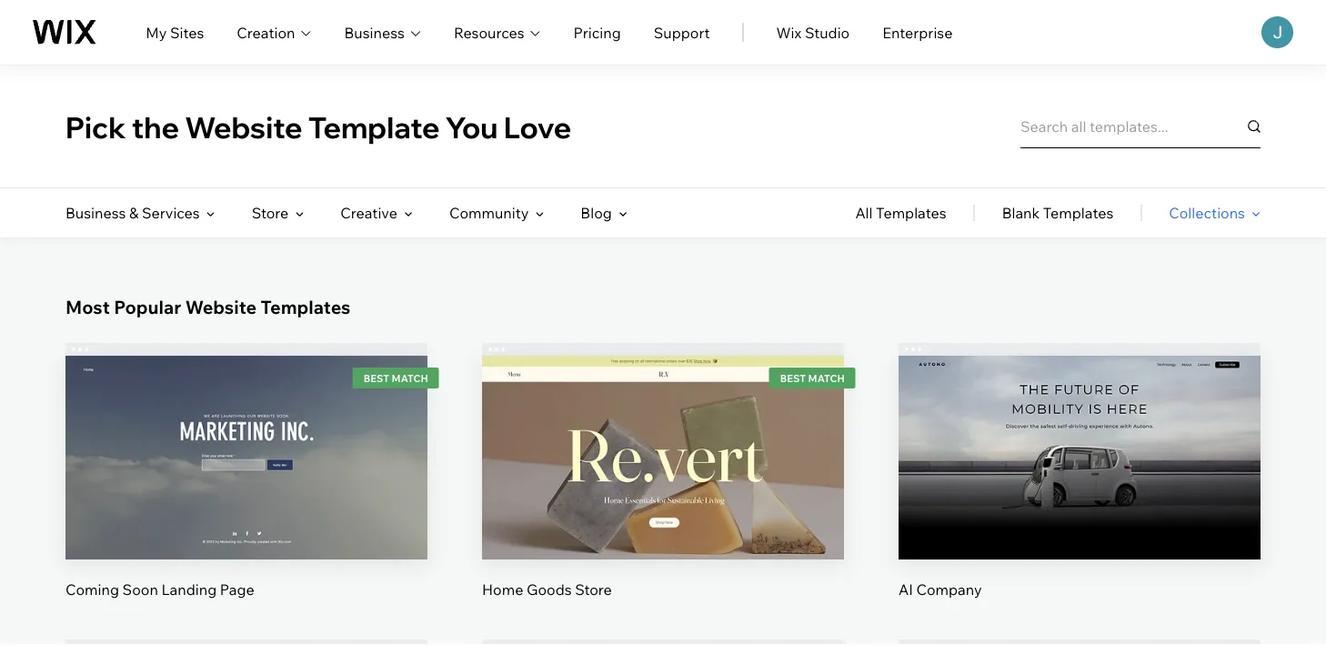 Task type: locate. For each thing, give the bounding box(es) containing it.
1 horizontal spatial templates
[[876, 204, 947, 222]]

edit button for store
[[620, 408, 707, 452]]

categories by subject element
[[66, 188, 628, 237]]

edit inside the 'home goods store' group
[[650, 421, 677, 439]]

home
[[482, 580, 523, 599]]

view
[[230, 483, 263, 501], [646, 483, 680, 501], [1063, 483, 1097, 501]]

1 edit button from the left
[[203, 408, 290, 452]]

0 horizontal spatial edit button
[[203, 408, 290, 452]]

view for landing
[[230, 483, 263, 501]]

0 vertical spatial website
[[185, 108, 303, 145]]

2 website from the top
[[185, 295, 257, 318]]

2 view button from the left
[[620, 470, 707, 514]]

view button for store
[[620, 470, 707, 514]]

popular
[[114, 295, 181, 318]]

edit
[[233, 421, 260, 439], [650, 421, 677, 439], [1066, 421, 1094, 439]]

creative
[[341, 204, 397, 222]]

1 vertical spatial website
[[185, 295, 257, 318]]

2 horizontal spatial edit
[[1066, 421, 1094, 439]]

creation
[[237, 23, 295, 41]]

2 edit button from the left
[[620, 408, 707, 452]]

2 horizontal spatial templates
[[1043, 204, 1114, 222]]

1 horizontal spatial edit
[[650, 421, 677, 439]]

3 edit from the left
[[1066, 421, 1094, 439]]

0 horizontal spatial edit
[[233, 421, 260, 439]]

resources button
[[454, 21, 541, 43]]

all
[[856, 204, 873, 222]]

my sites link
[[146, 21, 204, 43]]

1 horizontal spatial business
[[344, 23, 405, 41]]

view button
[[203, 470, 290, 514], [620, 470, 707, 514], [1037, 470, 1123, 514]]

pick
[[66, 108, 126, 145]]

business inside popup button
[[344, 23, 405, 41]]

1 horizontal spatial view button
[[620, 470, 707, 514]]

store inside categories by subject element
[[252, 204, 289, 222]]

blog
[[581, 204, 612, 222]]

0 vertical spatial store
[[252, 204, 289, 222]]

1 website from the top
[[185, 108, 303, 145]]

3 view button from the left
[[1037, 470, 1123, 514]]

coming soon landing page
[[66, 580, 255, 599]]

1 horizontal spatial edit button
[[620, 408, 707, 452]]

edit button
[[203, 408, 290, 452], [620, 408, 707, 452], [1037, 408, 1123, 452]]

website
[[185, 108, 303, 145], [185, 295, 257, 318]]

most popular website templates - ai company image
[[899, 356, 1261, 559]]

edit button inside coming soon landing page group
[[203, 408, 290, 452]]

view button inside coming soon landing page group
[[203, 470, 290, 514]]

view inside the 'home goods store' group
[[646, 483, 680, 501]]

store inside group
[[575, 580, 612, 599]]

view inside coming soon landing page group
[[230, 483, 263, 501]]

business
[[344, 23, 405, 41], [66, 204, 126, 222]]

0 horizontal spatial business
[[66, 204, 126, 222]]

view button inside ai company "group"
[[1037, 470, 1123, 514]]

business & services
[[66, 204, 200, 222]]

None search field
[[1021, 105, 1261, 148]]

enterprise
[[883, 23, 953, 41]]

2 horizontal spatial view button
[[1037, 470, 1123, 514]]

3 view from the left
[[1063, 483, 1097, 501]]

most popular website templates - home goods store image
[[482, 356, 844, 559]]

love
[[504, 108, 572, 145]]

0 horizontal spatial store
[[252, 204, 289, 222]]

2 edit from the left
[[650, 421, 677, 439]]

1 horizontal spatial store
[[575, 580, 612, 599]]

business inside categories by subject element
[[66, 204, 126, 222]]

1 vertical spatial business
[[66, 204, 126, 222]]

1 edit from the left
[[233, 421, 260, 439]]

home goods store
[[482, 580, 612, 599]]

2 view from the left
[[646, 483, 680, 501]]

2 horizontal spatial edit button
[[1037, 408, 1123, 452]]

community
[[449, 204, 529, 222]]

0 vertical spatial business
[[344, 23, 405, 41]]

wix
[[777, 23, 802, 41]]

website right popular
[[185, 295, 257, 318]]

most
[[66, 295, 110, 318]]

wix studio link
[[777, 21, 850, 43]]

ai
[[899, 580, 913, 599]]

website right 'the'
[[185, 108, 303, 145]]

1 view button from the left
[[203, 470, 290, 514]]

0 horizontal spatial view button
[[203, 470, 290, 514]]

0 horizontal spatial view
[[230, 483, 263, 501]]

1 horizontal spatial view
[[646, 483, 680, 501]]

template
[[308, 108, 440, 145]]

goods
[[527, 580, 572, 599]]

coming soon landing page group
[[66, 343, 428, 599]]

edit for landing
[[233, 421, 260, 439]]

view button inside the 'home goods store' group
[[620, 470, 707, 514]]

templates
[[876, 204, 947, 222], [1043, 204, 1114, 222], [261, 295, 351, 318]]

1 vertical spatial store
[[575, 580, 612, 599]]

edit button for landing
[[203, 408, 290, 452]]

1 view from the left
[[230, 483, 263, 501]]

3 edit button from the left
[[1037, 408, 1123, 452]]

edit button inside the 'home goods store' group
[[620, 408, 707, 452]]

store
[[252, 204, 289, 222], [575, 580, 612, 599]]

sites
[[170, 23, 204, 41]]

edit inside coming soon landing page group
[[233, 421, 260, 439]]

pricing link
[[574, 21, 621, 43]]

support
[[654, 23, 710, 41]]

2 horizontal spatial view
[[1063, 483, 1097, 501]]



Task type: vqa. For each thing, say whether or not it's contained in the screenshot.
the Blank
yes



Task type: describe. For each thing, give the bounding box(es) containing it.
the
[[132, 108, 179, 145]]

landing
[[161, 580, 217, 599]]

edit button inside ai company "group"
[[1037, 408, 1123, 452]]

services
[[142, 204, 200, 222]]

blank templates link
[[1002, 188, 1114, 237]]

page
[[220, 580, 255, 599]]

categories. use the left and right arrow keys to navigate the menu element
[[0, 188, 1327, 237]]

all templates
[[856, 204, 947, 222]]

studio
[[805, 23, 850, 41]]

generic categories element
[[856, 188, 1261, 237]]

&
[[129, 204, 139, 222]]

home goods store group
[[482, 343, 844, 599]]

my sites
[[146, 23, 204, 41]]

business button
[[344, 21, 421, 43]]

most popular website templates - coming soon landing page image
[[66, 356, 428, 559]]

company
[[917, 580, 982, 599]]

creation button
[[237, 21, 312, 43]]

templates for all templates
[[876, 204, 947, 222]]

website for popular
[[185, 295, 257, 318]]

Search search field
[[1021, 105, 1261, 148]]

ai company group
[[899, 343, 1261, 599]]

website for the
[[185, 108, 303, 145]]

wix studio
[[777, 23, 850, 41]]

view button for landing
[[203, 470, 290, 514]]

business for business & services
[[66, 204, 126, 222]]

most popular website templates
[[66, 295, 351, 318]]

pick the website template you love
[[66, 108, 572, 145]]

all templates link
[[856, 188, 947, 237]]

my
[[146, 23, 167, 41]]

0 horizontal spatial templates
[[261, 295, 351, 318]]

view for store
[[646, 483, 680, 501]]

enterprise link
[[883, 21, 953, 43]]

edit inside ai company "group"
[[1066, 421, 1094, 439]]

view inside ai company "group"
[[1063, 483, 1097, 501]]

templates for blank templates
[[1043, 204, 1114, 222]]

collections
[[1169, 204, 1246, 222]]

soon
[[122, 580, 158, 599]]

resources
[[454, 23, 525, 41]]

profile image image
[[1262, 16, 1294, 48]]

support link
[[654, 21, 710, 43]]

business for business
[[344, 23, 405, 41]]

blank templates
[[1002, 204, 1114, 222]]

edit for store
[[650, 421, 677, 439]]

ai company
[[899, 580, 982, 599]]

blank
[[1002, 204, 1040, 222]]

pricing
[[574, 23, 621, 41]]

you
[[446, 108, 498, 145]]

coming
[[66, 580, 119, 599]]



